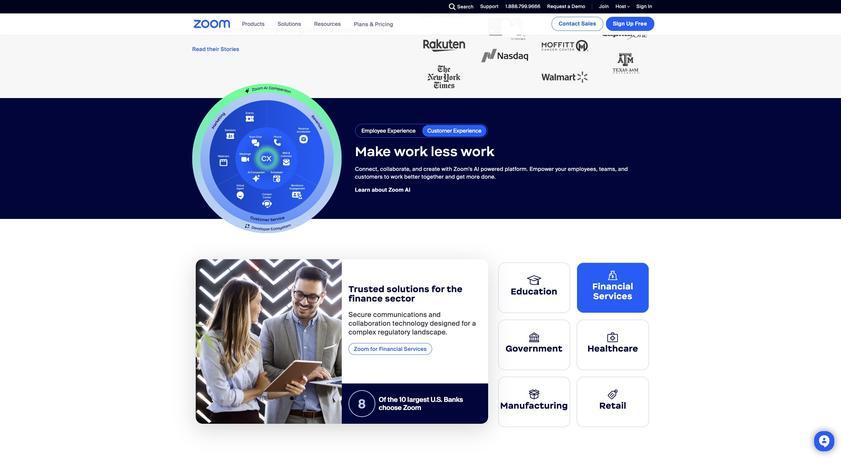 Task type: vqa. For each thing, say whether or not it's contained in the screenshot.
Up
yes



Task type: locate. For each thing, give the bounding box(es) containing it.
1 horizontal spatial the
[[388, 395, 398, 404]]

1 horizontal spatial ai
[[474, 166, 480, 173]]

request a demo
[[548, 3, 586, 9]]

0 vertical spatial financial
[[593, 281, 634, 292]]

1 horizontal spatial choose
[[379, 403, 402, 412]]

connect,
[[355, 166, 379, 173]]

plans & pricing
[[354, 21, 394, 28]]

choose left &
[[326, 25, 360, 35]]

0 vertical spatial ai
[[474, 166, 480, 173]]

sign for sign in
[[637, 3, 647, 9]]

products button
[[242, 13, 268, 35]]

2 vertical spatial the
[[388, 395, 398, 404]]

zoom
[[362, 25, 388, 35], [389, 186, 404, 194], [354, 346, 369, 353], [403, 403, 421, 412]]

join link
[[594, 0, 611, 13], [599, 3, 609, 9]]

sign left up
[[613, 20, 625, 27]]

experience
[[388, 127, 416, 134], [453, 127, 482, 134]]

1 horizontal spatial for
[[432, 284, 445, 294]]

a
[[568, 3, 571, 9], [472, 319, 476, 328]]

1 horizontal spatial sign
[[637, 3, 647, 9]]

tab list
[[495, 259, 653, 431]]

secure
[[349, 310, 372, 319]]

the
[[281, 25, 297, 35], [447, 284, 463, 294], [388, 395, 398, 404]]

1 horizontal spatial financial
[[593, 281, 634, 292]]

largest
[[408, 395, 429, 404]]

for right designed
[[462, 319, 471, 328]]

for down complex
[[371, 346, 378, 353]]

sign left in
[[637, 3, 647, 9]]

1 vertical spatial sign
[[613, 20, 625, 27]]

request
[[548, 3, 567, 9]]

moffitt cancer center logo image
[[542, 30, 589, 62]]

0 vertical spatial sign
[[637, 3, 647, 9]]

done.
[[482, 173, 496, 180]]

1 vertical spatial financial
[[379, 346, 403, 353]]

and inside secure communications and collaboration technology designed for a complex regulatory landscape.
[[429, 310, 441, 319]]

banner
[[186, 13, 656, 35]]

walmart logo image
[[542, 62, 589, 93]]

manufacturing
[[500, 400, 568, 411]]

zoom logo image
[[194, 20, 230, 28]]

resources button
[[314, 13, 344, 35]]

solutions
[[387, 284, 430, 294]]

businesses around the globe choose zoom
[[192, 25, 388, 35]]

and up landscape.
[[429, 310, 441, 319]]

product information navigation
[[237, 13, 399, 35]]

banner containing contact sales
[[186, 13, 656, 35]]

zoom's
[[454, 166, 473, 173]]

experience right customer
[[453, 127, 482, 134]]

banks
[[444, 395, 463, 404]]

join link up meetings navigation
[[599, 3, 609, 9]]

10
[[399, 395, 406, 404]]

choose right 8 at the bottom left
[[379, 403, 402, 412]]

0 vertical spatial for
[[432, 284, 445, 294]]

finance
[[349, 293, 383, 304]]

ai
[[474, 166, 480, 173], [405, 186, 411, 194]]

0 horizontal spatial ai
[[405, 186, 411, 194]]

of
[[379, 395, 386, 404]]

2 experience from the left
[[453, 127, 482, 134]]

1 vertical spatial the
[[447, 284, 463, 294]]

work
[[394, 143, 428, 160], [461, 143, 495, 160], [391, 173, 403, 180]]

0 horizontal spatial for
[[371, 346, 378, 353]]

capital one logo image
[[602, 17, 649, 48]]

for inside trusted solutions for the finance sector
[[432, 284, 445, 294]]

platform.
[[505, 166, 528, 173]]

0 vertical spatial services
[[594, 291, 633, 302]]

join
[[599, 3, 609, 9]]

more
[[467, 173, 480, 180]]

host
[[616, 3, 627, 9]]

a right designed
[[472, 319, 476, 328]]

1 horizontal spatial experience
[[453, 127, 482, 134]]

communications
[[373, 310, 427, 319]]

zoom for financial services
[[354, 346, 427, 353]]

connect, collaborate, and create with zoom's ai powered platform. empower your employees, teams, and customers to work better together and get more done.
[[355, 166, 628, 180]]

collaborate,
[[380, 166, 411, 173]]

designed
[[430, 319, 460, 328]]

for right solutions
[[432, 284, 445, 294]]

1 vertical spatial services
[[404, 346, 427, 353]]

to
[[384, 173, 390, 180]]

a inside secure communications and collaboration technology designed for a complex regulatory landscape.
[[472, 319, 476, 328]]

0 vertical spatial the
[[281, 25, 297, 35]]

sales
[[582, 20, 596, 27]]

sign inside button
[[613, 20, 625, 27]]

customer
[[428, 127, 452, 134]]

8
[[358, 397, 366, 412]]

plans & pricing link
[[354, 21, 394, 28], [354, 21, 394, 28]]

0 vertical spatial a
[[568, 3, 571, 9]]

and
[[413, 166, 422, 173], [618, 166, 628, 173], [445, 173, 455, 180], [429, 310, 441, 319]]

secure communications and collaboration technology designed for a complex regulatory landscape.
[[349, 310, 476, 337]]

employee
[[362, 127, 386, 134]]

services inside financial services
[[594, 291, 633, 302]]

1.888.799.9666 button
[[501, 0, 542, 13], [506, 3, 541, 9]]

mlb logo image
[[481, 17, 528, 40]]

0 horizontal spatial experience
[[388, 127, 416, 134]]

join link left host
[[594, 0, 611, 13]]

read
[[192, 46, 206, 53]]

contact sales
[[559, 20, 596, 27]]

ai down the better
[[405, 186, 411, 194]]

employees,
[[568, 166, 598, 173]]

experience right the employee
[[388, 127, 416, 134]]

1 vertical spatial a
[[472, 319, 476, 328]]

learn
[[355, 186, 371, 194]]

learn about zoom ai link
[[355, 186, 411, 194]]

2 horizontal spatial the
[[447, 284, 463, 294]]

businesses
[[192, 25, 244, 35]]

ai up more
[[474, 166, 480, 173]]

1 vertical spatial for
[[462, 319, 471, 328]]

2 horizontal spatial for
[[462, 319, 471, 328]]

nasdaq logo image
[[481, 40, 528, 71]]

the inside trusted solutions for the finance sector
[[447, 284, 463, 294]]

texas a&m logo image
[[602, 48, 649, 79]]

products
[[242, 20, 265, 28]]

get
[[457, 173, 465, 180]]

1 experience from the left
[[388, 127, 416, 134]]

read their stories link
[[192, 46, 239, 53]]

sign in link
[[632, 0, 656, 13], [637, 3, 653, 9]]

work inside connect, collaborate, and create with zoom's ai powered platform. empower your employees, teams, and customers to work better together and get more done.
[[391, 173, 403, 180]]

0 horizontal spatial a
[[472, 319, 476, 328]]

1 horizontal spatial services
[[594, 291, 633, 302]]

1 horizontal spatial a
[[568, 3, 571, 9]]

2 vertical spatial for
[[371, 346, 378, 353]]

0 vertical spatial choose
[[326, 25, 360, 35]]

1 vertical spatial ai
[[405, 186, 411, 194]]

better
[[405, 173, 420, 180]]

host button
[[616, 3, 630, 10]]

request a demo link
[[542, 0, 587, 13], [548, 3, 586, 9]]

technology
[[393, 319, 428, 328]]

less
[[431, 143, 458, 160]]

0 horizontal spatial services
[[404, 346, 427, 353]]

and down with in the top right of the page
[[445, 173, 455, 180]]

0 horizontal spatial sign
[[613, 20, 625, 27]]

work down collaborate, at left top
[[391, 173, 403, 180]]

sign up free button
[[606, 17, 655, 31]]

0 horizontal spatial choose
[[326, 25, 360, 35]]

financial
[[593, 281, 634, 292], [379, 346, 403, 353]]

the new york times logo image
[[421, 61, 468, 93]]

1 vertical spatial choose
[[379, 403, 402, 412]]

support link
[[475, 0, 501, 13], [481, 3, 499, 9]]

0 horizontal spatial financial
[[379, 346, 403, 353]]

a left the demo
[[568, 3, 571, 9]]



Task type: describe. For each thing, give the bounding box(es) containing it.
solutions
[[278, 20, 301, 28]]

solutions button
[[278, 13, 304, 35]]

0 horizontal spatial the
[[281, 25, 297, 35]]

contact sales link
[[552, 17, 604, 31]]

zoom for financial services link
[[349, 343, 432, 355]]

resources
[[314, 20, 341, 28]]

financial services group
[[196, 259, 488, 424]]

financial services
[[593, 281, 634, 302]]

ai inside connect, collaborate, and create with zoom's ai powered platform. empower your employees, teams, and customers to work better together and get more done.
[[474, 166, 480, 173]]

regulatory
[[378, 328, 411, 337]]

search button
[[444, 0, 475, 13]]

in
[[648, 3, 653, 9]]

and up the better
[[413, 166, 422, 173]]

tab list containing financial services
[[495, 259, 653, 431]]

servicenow logo image
[[421, 0, 468, 30]]

retail
[[600, 400, 627, 411]]

make
[[355, 143, 391, 160]]

experience for customer experience
[[453, 127, 482, 134]]

read their stories
[[192, 46, 239, 53]]

about
[[372, 186, 387, 194]]

sign in
[[637, 3, 653, 9]]

around
[[246, 25, 279, 35]]

search
[[458, 4, 474, 10]]

services inside 'link'
[[404, 346, 427, 353]]

empower
[[530, 166, 554, 173]]

financial inside tab list
[[593, 281, 634, 292]]

for inside 'link'
[[371, 346, 378, 353]]

make work less work
[[355, 143, 495, 160]]

teams,
[[599, 166, 617, 173]]

free
[[635, 20, 648, 27]]

learn about zoom ai
[[355, 186, 411, 194]]

with
[[442, 166, 452, 173]]

up
[[627, 20, 634, 27]]

complex
[[349, 328, 376, 337]]

customers
[[355, 173, 383, 180]]

for inside secure communications and collaboration technology designed for a complex regulatory landscape.
[[462, 319, 471, 328]]

rakuten logo image
[[421, 30, 468, 61]]

&
[[370, 21, 374, 28]]

work up the zoom's
[[461, 143, 495, 160]]

healthcare
[[588, 343, 639, 354]]

zoom inside of the 10 largest u.s. banks choose zoom
[[403, 403, 421, 412]]

u.s.
[[431, 395, 443, 404]]

zoom inside 'link'
[[354, 346, 369, 353]]

financial inside 'link'
[[379, 346, 403, 353]]

trusted
[[349, 284, 385, 294]]

zoom for financial services image
[[196, 259, 342, 424]]

choose inside of the 10 largest u.s. banks choose zoom
[[379, 403, 402, 412]]

work up collaborate, at left top
[[394, 143, 428, 160]]

support
[[481, 3, 499, 9]]

collaboration
[[349, 319, 391, 328]]

globe
[[299, 25, 324, 35]]

of the 10 largest u.s. banks choose zoom
[[379, 395, 463, 412]]

sign for sign up free
[[613, 20, 625, 27]]

sector
[[385, 293, 415, 304]]

sign up free
[[613, 20, 648, 27]]

together
[[422, 173, 444, 180]]

trusted solutions for the finance sector
[[349, 284, 463, 304]]

and right teams,
[[618, 166, 628, 173]]

employee experience
[[362, 127, 416, 134]]

plans
[[354, 21, 369, 28]]

landscape.
[[412, 328, 448, 337]]

their
[[207, 46, 219, 53]]

oracle red bull logo image
[[542, 0, 589, 30]]

meetings navigation
[[551, 13, 656, 32]]

education
[[511, 286, 558, 297]]

contact
[[559, 20, 580, 27]]

the inside of the 10 largest u.s. banks choose zoom
[[388, 395, 398, 404]]

california state parks logo image
[[481, 0, 528, 17]]

1.888.799.9666
[[506, 3, 541, 9]]

stories
[[221, 46, 239, 53]]

powered
[[481, 166, 504, 173]]

experience for employee experience
[[388, 127, 416, 134]]

customer experience
[[428, 127, 482, 134]]

create
[[424, 166, 440, 173]]

demo
[[572, 3, 586, 9]]

government
[[506, 343, 563, 354]]

wwf logo image
[[602, 0, 649, 17]]

pricing
[[375, 21, 394, 28]]

your
[[556, 166, 567, 173]]



